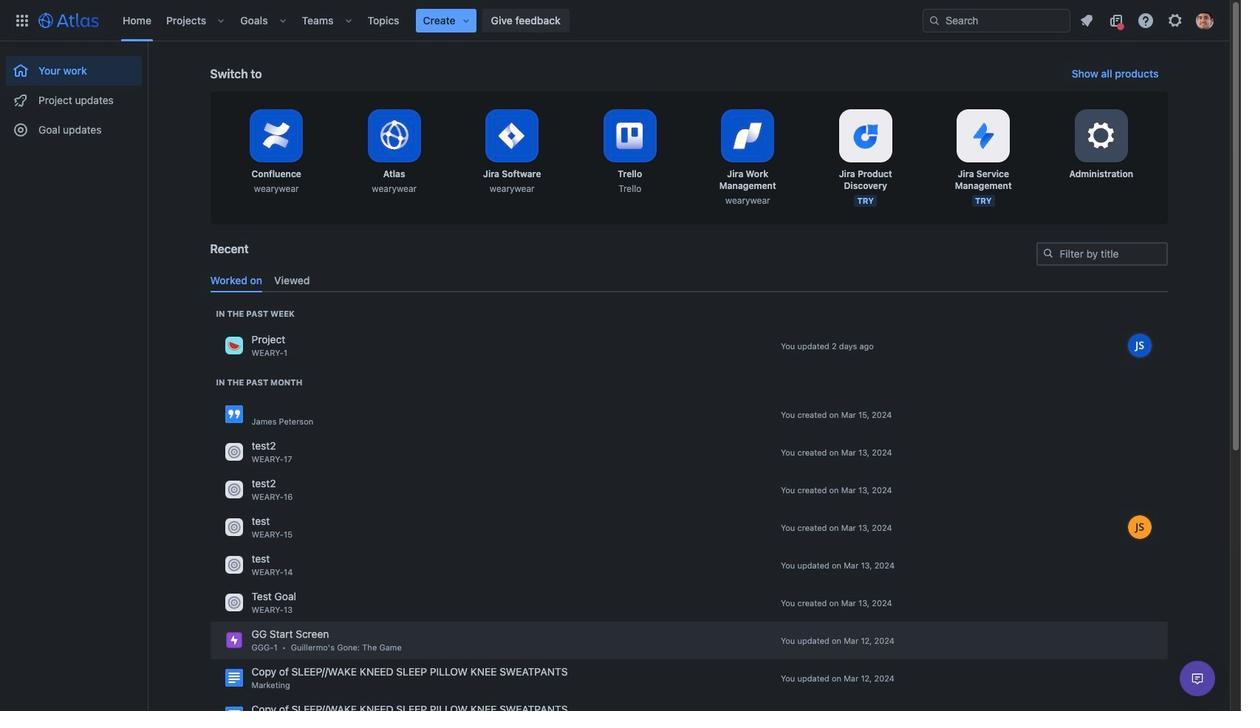 Task type: describe. For each thing, give the bounding box(es) containing it.
2 townsquare image from the top
[[225, 481, 243, 499]]

account image
[[1196, 11, 1214, 29]]

1 townsquare image from the top
[[225, 443, 243, 461]]

2 townsquare image from the top
[[225, 594, 243, 612]]

help image
[[1137, 11, 1155, 29]]

0 vertical spatial settings image
[[1166, 11, 1184, 29]]

1 confluence image from the top
[[225, 406, 243, 424]]

2 confluence image from the top
[[225, 670, 243, 687]]



Task type: locate. For each thing, give the bounding box(es) containing it.
search image
[[929, 14, 940, 26]]

heading for 1st confluence icon from the top
[[216, 377, 302, 388]]

Search field
[[923, 8, 1070, 32]]

confluence image
[[225, 406, 243, 424], [225, 670, 243, 687]]

townsquare image
[[225, 337, 243, 355], [225, 594, 243, 612]]

0 vertical spatial confluence image
[[225, 406, 243, 424]]

0 horizontal spatial settings image
[[1084, 118, 1119, 154]]

1 townsquare image from the top
[[225, 337, 243, 355]]

0 vertical spatial townsquare image
[[225, 337, 243, 355]]

group
[[6, 41, 142, 149]]

1 vertical spatial settings image
[[1084, 118, 1119, 154]]

1 vertical spatial confluence image
[[225, 670, 243, 687]]

open intercom messenger image
[[1189, 670, 1206, 688]]

None search field
[[923, 8, 1070, 32]]

2 heading from the top
[[216, 377, 302, 388]]

search image
[[1042, 247, 1054, 259]]

Filter by title field
[[1038, 244, 1166, 264]]

confluence image
[[225, 707, 243, 711]]

banner
[[0, 0, 1230, 41]]

top element
[[9, 0, 923, 41]]

tab list
[[204, 268, 1173, 292]]

switch to... image
[[13, 11, 31, 29]]

0 vertical spatial heading
[[216, 308, 295, 320]]

1 heading from the top
[[216, 308, 295, 320]]

1 vertical spatial townsquare image
[[225, 594, 243, 612]]

townsquare image
[[225, 443, 243, 461], [225, 481, 243, 499], [225, 519, 243, 537], [225, 557, 243, 574]]

jira image
[[225, 632, 243, 650]]

3 townsquare image from the top
[[225, 519, 243, 537]]

heading
[[216, 308, 295, 320], [216, 377, 302, 388]]

settings image
[[1166, 11, 1184, 29], [1084, 118, 1119, 154]]

heading for second townsquare image from the bottom
[[216, 308, 295, 320]]

4 townsquare image from the top
[[225, 557, 243, 574]]

notifications image
[[1078, 11, 1096, 29]]

1 vertical spatial heading
[[216, 377, 302, 388]]

1 horizontal spatial settings image
[[1166, 11, 1184, 29]]



Task type: vqa. For each thing, say whether or not it's contained in the screenshot.
Search field
yes



